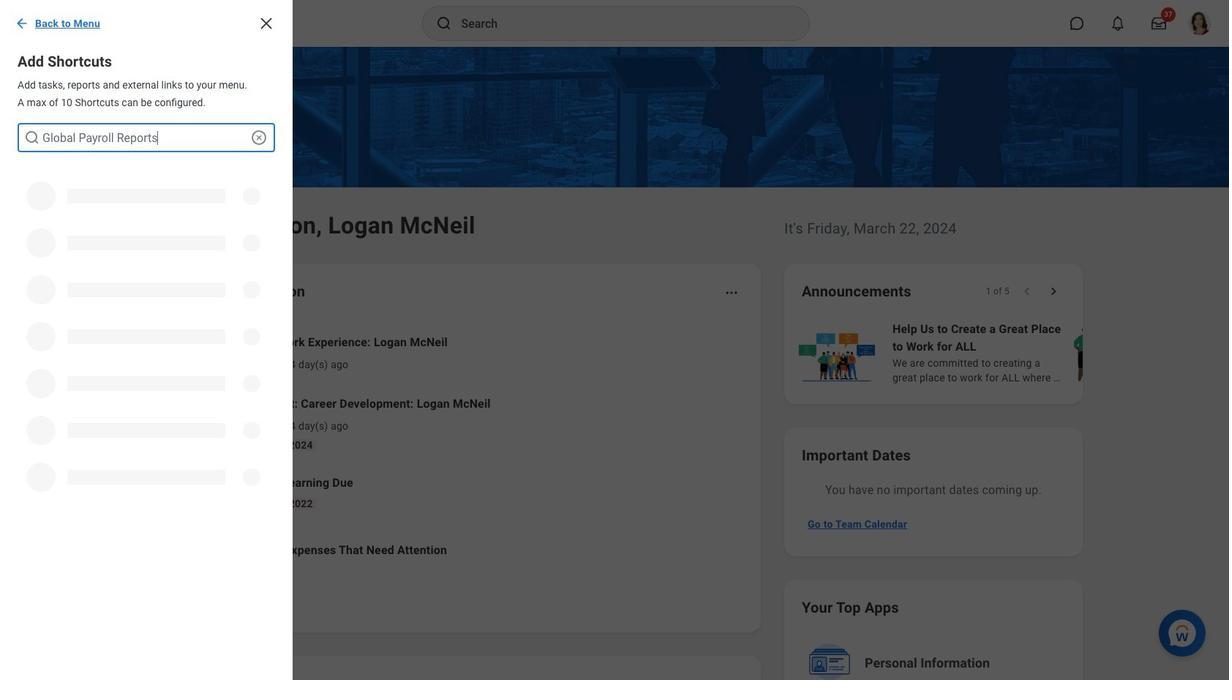 Task type: vqa. For each thing, say whether or not it's contained in the screenshot.
PM
no



Task type: locate. For each thing, give the bounding box(es) containing it.
global navigation dialog
[[0, 0, 293, 680]]

book open image
[[185, 481, 207, 503]]

search image
[[435, 15, 453, 32], [23, 129, 41, 146]]

main content
[[0, 47, 1230, 680]]

1 horizontal spatial search image
[[435, 15, 453, 32]]

x image
[[258, 15, 275, 32]]

list
[[797, 319, 1230, 387], [164, 322, 744, 580]]

banner
[[0, 0, 1230, 47]]

x circle image
[[250, 129, 268, 146]]

arrow left image
[[15, 16, 29, 31]]

notifications large image
[[1111, 16, 1126, 31]]

search image inside global navigation dialog
[[23, 129, 41, 146]]

status
[[987, 286, 1010, 297]]

1 vertical spatial search image
[[23, 129, 41, 146]]

Search field
[[18, 123, 275, 152]]

0 horizontal spatial search image
[[23, 129, 41, 146]]

0 vertical spatial search image
[[435, 15, 453, 32]]

profile logan mcneil element
[[1180, 7, 1221, 40]]



Task type: describe. For each thing, give the bounding box(es) containing it.
inbox image
[[185, 342, 207, 364]]

0 horizontal spatial list
[[164, 322, 744, 580]]

chevron left small image
[[1021, 284, 1035, 299]]

chevron right small image
[[1047, 284, 1062, 299]]

inbox image
[[185, 412, 207, 434]]

inbox large image
[[1152, 16, 1167, 31]]

1 horizontal spatial list
[[797, 319, 1230, 387]]



